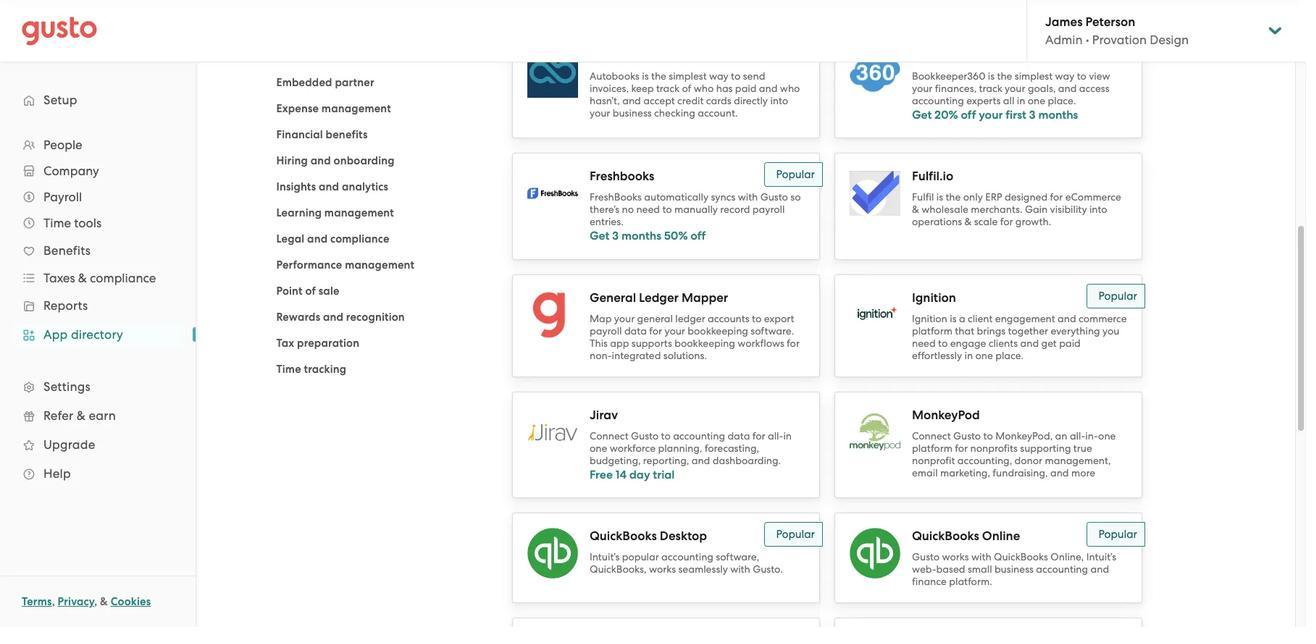 Task type: vqa. For each thing, say whether or not it's contained in the screenshot.
the is within the Bookkeeper360 Bookkeeper360 is the simplest way to view your finances, track your goals, and access accounting experts all in one place. Get 20% off your first 3 months
yes



Task type: locate. For each thing, give the bounding box(es) containing it.
payroll right record
[[752, 204, 785, 215]]

the inside autobooks autobooks is the simplest way to send invoices, keep track of who has paid and who hasn't, and accept credit cards directly into your business checking account.
[[651, 70, 666, 81]]

business
[[613, 107, 652, 118], [995, 564, 1034, 575]]

software,
[[716, 551, 759, 563]]

0 vertical spatial into
[[770, 95, 788, 106]]

provation
[[1092, 33, 1147, 47]]

1 vertical spatial data
[[728, 430, 750, 441]]

get inside freshbooks freshbooks automatically syncs with gusto so there's no need to manually record payroll entries. get 3 months 50% off
[[590, 229, 609, 243]]

business inside autobooks autobooks is the simplest way to send invoices, keep track of who has paid and who hasn't, and accept credit cards directly into your business checking account.
[[613, 107, 652, 118]]

platform up effortlessly
[[912, 325, 952, 336]]

intuit's up the quickbooks,
[[590, 551, 619, 563]]

0 vertical spatial get
[[912, 108, 932, 121]]

0 vertical spatial platform
[[912, 325, 952, 336]]

0 horizontal spatial intuit's
[[590, 551, 619, 563]]

is inside autobooks autobooks is the simplest way to send invoices, keep track of who has paid and who hasn't, and accept credit cards directly into your business checking account.
[[642, 70, 649, 81]]

0 horizontal spatial get
[[590, 229, 609, 243]]

1 horizontal spatial business
[[995, 564, 1034, 575]]

1 horizontal spatial time
[[276, 363, 301, 376]]

1 vertical spatial need
[[912, 337, 936, 349]]

accounting up planning,
[[673, 430, 725, 441]]

intuit's
[[590, 551, 619, 563], [1086, 551, 1116, 563]]

intuit's right online,
[[1086, 551, 1116, 563]]

jirav logo image
[[527, 407, 578, 457]]

operations
[[912, 216, 962, 227]]

off down experts
[[961, 108, 976, 121]]

gusto inside monkeypod connect gusto to monkeypod, an all-in-one platform for nonprofits supporting true nonprofit accounting, donor management, email marketing, fundraising, and more
[[953, 430, 981, 441]]

3 inside freshbooks freshbooks automatically syncs with gusto so there's no need to manually record payroll entries. get 3 months 50% off
[[612, 229, 619, 243]]

1 vertical spatial autobooks
[[590, 70, 640, 81]]

track up experts
[[979, 82, 1002, 94]]

works
[[942, 551, 969, 563], [649, 564, 676, 575]]

bookkeeping down accounts
[[688, 325, 748, 336]]

0 horizontal spatial in
[[783, 430, 792, 441]]

1 horizontal spatial all-
[[1070, 430, 1085, 441]]

1 vertical spatial place.
[[995, 350, 1024, 361]]

with inside quickbooks online gusto works with quickbooks online, intuit's web-based small business accounting and finance platform.
[[971, 551, 991, 563]]

platform
[[912, 325, 952, 336], [912, 442, 952, 454]]

3 down entries.
[[612, 229, 619, 243]]

0 vertical spatial time
[[43, 216, 71, 230]]

one
[[1028, 95, 1045, 106], [975, 350, 993, 361], [1098, 430, 1116, 441], [590, 442, 607, 454]]

data up forecasting,
[[728, 430, 750, 441]]

ignition up that
[[912, 290, 956, 305]]

accounting up seamlessly
[[661, 551, 713, 563]]

in
[[1017, 95, 1025, 106], [964, 350, 973, 361], [783, 430, 792, 441]]

1 vertical spatial payroll
[[590, 325, 622, 336]]

, left privacy link
[[52, 595, 55, 608]]

1 vertical spatial paid
[[1059, 337, 1081, 349]]

simplest up 'goals,'
[[1015, 70, 1053, 81]]

0 horizontal spatial connect
[[590, 430, 628, 441]]

place. down 'goals,'
[[1048, 95, 1076, 106]]

for up 'visibility'
[[1050, 191, 1063, 203]]

quickbooks down the online in the bottom of the page
[[994, 551, 1048, 563]]

1 horizontal spatial paid
[[1059, 337, 1081, 349]]

time inside dropdown button
[[43, 216, 71, 230]]

accounting inside bookkeeper360 bookkeeper360 is the simplest way to view your finances, track your goals, and access accounting experts all in one place. get 20% off your first 3 months
[[912, 95, 964, 106]]

is up experts
[[988, 70, 995, 81]]

quickbooks inside quickbooks desktop intuit's popular accounting software, quickbooks, works seamlessly with gusto.
[[590, 529, 657, 544]]

one up the budgeting,
[[590, 442, 607, 454]]

is inside ignition ignition is a client engagement and commerce platform that brings together everything you need to engage clients and get paid effortlessly in one place.
[[950, 313, 957, 324]]

2 all- from the left
[[1070, 430, 1085, 441]]

is inside fulfil.io fulfil is the only erp designed for ecommerce & wholesale merchants. gain visibility into operations & scale for growth.
[[936, 191, 943, 203]]

off
[[961, 108, 976, 121], [691, 229, 706, 243]]

& inside dropdown button
[[78, 271, 87, 285]]

privacy
[[58, 595, 94, 608]]

connect inside monkeypod connect gusto to monkeypod, an all-in-one platform for nonprofits supporting true nonprofit accounting, donor management, email marketing, fundraising, and more
[[912, 430, 951, 441]]

1 intuit's from the left
[[590, 551, 619, 563]]

bookkeeper360
[[912, 47, 1003, 63], [912, 70, 985, 81]]

1 horizontal spatial intuit's
[[1086, 551, 1116, 563]]

planning,
[[658, 442, 702, 454]]

collaboration link
[[276, 50, 348, 63]]

is left a
[[950, 313, 957, 324]]

1 vertical spatial into
[[1089, 204, 1107, 215]]

data up app
[[624, 325, 647, 336]]

compliance up performance management
[[330, 233, 389, 246]]

quickbooks
[[590, 529, 657, 544], [912, 529, 979, 544], [994, 551, 1048, 563]]

1 horizontal spatial compliance
[[330, 233, 389, 246]]

time down payroll
[[43, 216, 71, 230]]

2 horizontal spatial quickbooks
[[994, 551, 1048, 563]]

taxes
[[43, 271, 75, 285]]

0 vertical spatial off
[[961, 108, 976, 121]]

app
[[610, 337, 629, 349]]

0 horizontal spatial way
[[709, 70, 729, 81]]

1 way from the left
[[709, 70, 729, 81]]

the inside bookkeeper360 bookkeeper360 is the simplest way to view your finances, track your goals, and access accounting experts all in one place. get 20% off your first 3 months
[[997, 70, 1012, 81]]

1 platform from the top
[[912, 325, 952, 336]]

& right taxes
[[78, 271, 87, 285]]

performance management
[[276, 259, 414, 272]]

list containing people
[[0, 132, 196, 488]]

1 horizontal spatial simplest
[[1015, 70, 1053, 81]]

,
[[52, 595, 55, 608], [94, 595, 97, 608]]

1 horizontal spatial ,
[[94, 595, 97, 608]]

design
[[1150, 33, 1189, 47]]

compliance inside dropdown button
[[90, 271, 156, 285]]

2 vertical spatial management
[[345, 259, 414, 272]]

fulfil.io fulfil is the only erp designed for ecommerce & wholesale merchants. gain visibility into operations & scale for growth.
[[912, 169, 1121, 227]]

1 vertical spatial ignition
[[912, 313, 947, 324]]

with up record
[[738, 191, 758, 203]]

who
[[694, 82, 714, 94], [780, 82, 800, 94]]

1 horizontal spatial 3
[[1029, 108, 1036, 121]]

paid up directly
[[735, 82, 757, 94]]

2 way from the left
[[1055, 70, 1074, 81]]

0 horizontal spatial into
[[770, 95, 788, 106]]

works down popular
[[649, 564, 676, 575]]

1 horizontal spatial list
[[276, 0, 490, 378]]

0 vertical spatial bookkeeper360
[[912, 47, 1003, 63]]

to up nonprofits
[[983, 430, 993, 441]]

view
[[1089, 70, 1110, 81]]

0 vertical spatial autobooks
[[590, 47, 652, 63]]

1 vertical spatial platform
[[912, 442, 952, 454]]

1 simplest from the left
[[669, 70, 707, 81]]

compliance up reports 'link'
[[90, 271, 156, 285]]

all- up dashboarding.
[[768, 430, 783, 441]]

embedded partner
[[276, 76, 374, 89]]

into down the ecommerce
[[1089, 204, 1107, 215]]

connect inside jirav connect gusto to accounting data for all-in one workforce planning, forecasting, budgeting, reporting, and dashboarding. free 14 day trial
[[590, 430, 628, 441]]

0 vertical spatial in
[[1017, 95, 1025, 106]]

2 horizontal spatial the
[[997, 70, 1012, 81]]

0 vertical spatial ignition
[[912, 290, 956, 305]]

the up wholesale
[[946, 191, 961, 203]]

0 horizontal spatial place.
[[995, 350, 1024, 361]]

0 horizontal spatial data
[[624, 325, 647, 336]]

0 horizontal spatial business
[[613, 107, 652, 118]]

0 vertical spatial compliance
[[330, 233, 389, 246]]

1 track from the left
[[656, 82, 679, 94]]

with inside quickbooks desktop intuit's popular accounting software, quickbooks, works seamlessly with gusto.
[[730, 564, 750, 575]]

only
[[963, 191, 983, 203]]

2 horizontal spatial in
[[1017, 95, 1025, 106]]

together
[[1008, 325, 1048, 336]]

and inside quickbooks online gusto works with quickbooks online, intuit's web-based small business accounting and finance platform.
[[1091, 564, 1109, 575]]

quickbooks desktop logo image
[[527, 528, 578, 579]]

erp
[[985, 191, 1002, 203]]

accounting up 20%
[[912, 95, 964, 106]]

to
[[731, 70, 741, 81], [1077, 70, 1086, 81], [662, 204, 672, 215], [752, 313, 762, 324], [938, 337, 948, 349], [661, 430, 671, 441], [983, 430, 993, 441]]

0 vertical spatial of
[[682, 82, 691, 94]]

to inside monkeypod connect gusto to monkeypod, an all-in-one platform for nonprofits supporting true nonprofit accounting, donor management, email marketing, fundraising, and more
[[983, 430, 993, 441]]

0 vertical spatial data
[[624, 325, 647, 336]]

general ledger mapper logo image
[[527, 289, 578, 340]]

need right the no
[[636, 204, 660, 215]]

there's
[[590, 204, 619, 215]]

financial benefits
[[276, 128, 368, 141]]

setup link
[[14, 87, 181, 113]]

in-
[[1085, 430, 1098, 441]]

jirav connect gusto to accounting data for all-in one workforce planning, forecasting, budgeting, reporting, and dashboarding. free 14 day trial
[[590, 407, 792, 481]]

help link
[[14, 461, 181, 487]]

merchants.
[[971, 204, 1022, 215]]

1 horizontal spatial track
[[979, 82, 1002, 94]]

0 vertical spatial 3
[[1029, 108, 1036, 121]]

one down 'goals,'
[[1028, 95, 1045, 106]]

way inside bookkeeper360 bookkeeper360 is the simplest way to view your finances, track your goals, and access accounting experts all in one place. get 20% off your first 3 months
[[1055, 70, 1074, 81]]

0 vertical spatial works
[[942, 551, 969, 563]]

0 horizontal spatial payroll
[[590, 325, 622, 336]]

track for autobooks
[[656, 82, 679, 94]]

simplest up credit on the top of the page
[[669, 70, 707, 81]]

1 vertical spatial get
[[590, 229, 609, 243]]

monkeypod connect gusto to monkeypod, an all-in-one platform for nonprofits supporting true nonprofit accounting, donor management, email marketing, fundraising, and more
[[912, 407, 1116, 478]]

business inside quickbooks online gusto works with quickbooks online, intuit's web-based small business accounting and finance platform.
[[995, 564, 1034, 575]]

0 vertical spatial paid
[[735, 82, 757, 94]]

connect down the jirav
[[590, 430, 628, 441]]

1 horizontal spatial who
[[780, 82, 800, 94]]

0 horizontal spatial list
[[0, 132, 196, 488]]

growth.
[[1015, 216, 1051, 227]]

0 horizontal spatial track
[[656, 82, 679, 94]]

with down software,
[[730, 564, 750, 575]]

cookies button
[[111, 593, 151, 611]]

1 horizontal spatial payroll
[[752, 204, 785, 215]]

1 horizontal spatial months
[[1038, 108, 1078, 121]]

to down automatically
[[662, 204, 672, 215]]

0 horizontal spatial compliance
[[90, 271, 156, 285]]

email
[[912, 467, 938, 478]]

quickbooks up popular
[[590, 529, 657, 544]]

to up has
[[731, 70, 741, 81]]

works inside quickbooks online gusto works with quickbooks online, intuit's web-based small business accounting and finance platform.
[[942, 551, 969, 563]]

the inside fulfil.io fulfil is the only erp designed for ecommerce & wholesale merchants. gain visibility into operations & scale for growth.
[[946, 191, 961, 203]]

partner
[[335, 76, 374, 89]]

business right small on the right bottom of the page
[[995, 564, 1034, 575]]

and inside bookkeeper360 bookkeeper360 is the simplest way to view your finances, track your goals, and access accounting experts all in one place. get 20% off your first 3 months
[[1058, 82, 1077, 94]]

1 connect from the left
[[590, 430, 628, 441]]

place. inside bookkeeper360 bookkeeper360 is the simplest way to view your finances, track your goals, and access accounting experts all in one place. get 20% off your first 3 months
[[1048, 95, 1076, 106]]

, left cookies
[[94, 595, 97, 608]]

simplest inside bookkeeper360 bookkeeper360 is the simplest way to view your finances, track your goals, and access accounting experts all in one place. get 20% off your first 3 months
[[1015, 70, 1053, 81]]

0 vertical spatial need
[[636, 204, 660, 215]]

experts
[[966, 95, 1001, 106]]

ignition logo image
[[850, 304, 900, 326]]

1 horizontal spatial off
[[961, 108, 976, 121]]

1 horizontal spatial get
[[912, 108, 932, 121]]

management up recognition
[[345, 259, 414, 272]]

1 vertical spatial business
[[995, 564, 1034, 575]]

management,
[[1045, 455, 1111, 466]]

earn
[[89, 409, 116, 423]]

1 , from the left
[[52, 595, 55, 608]]

popular for ignition
[[1098, 289, 1137, 302]]

quickbooks for quickbooks desktop
[[590, 529, 657, 544]]

all-
[[768, 430, 783, 441], [1070, 430, 1085, 441]]

time for time tracking
[[276, 363, 301, 376]]

1 horizontal spatial data
[[728, 430, 750, 441]]

gusto down monkeypod
[[953, 430, 981, 441]]

2 connect from the left
[[912, 430, 951, 441]]

ignition left a
[[912, 313, 947, 324]]

online
[[982, 529, 1020, 544]]

with inside freshbooks freshbooks automatically syncs with gusto so there's no need to manually record payroll entries. get 3 months 50% off
[[738, 191, 758, 203]]

& left earn
[[77, 409, 86, 423]]

0 vertical spatial business
[[613, 107, 652, 118]]

0 horizontal spatial paid
[[735, 82, 757, 94]]

popular
[[776, 168, 815, 181], [1098, 289, 1137, 302], [776, 528, 815, 541], [1098, 528, 1137, 541]]

the up all on the right of page
[[997, 70, 1012, 81]]

insights and analytics link
[[276, 180, 388, 193]]

point
[[276, 285, 303, 298]]

is for ignition
[[950, 313, 957, 324]]

0 vertical spatial place.
[[1048, 95, 1076, 106]]

accounting inside jirav connect gusto to accounting data for all-in one workforce planning, forecasting, budgeting, reporting, and dashboarding. free 14 day trial
[[673, 430, 725, 441]]

0 horizontal spatial months
[[621, 229, 661, 243]]

for up dashboarding.
[[752, 430, 765, 441]]

simplest inside autobooks autobooks is the simplest way to send invoices, keep track of who has paid and who hasn't, and accept credit cards directly into your business checking account.
[[669, 70, 707, 81]]

off right 50%
[[691, 229, 706, 243]]

payroll
[[752, 204, 785, 215], [590, 325, 622, 336]]

months down 'goals,'
[[1038, 108, 1078, 121]]

is up wholesale
[[936, 191, 943, 203]]

the up keep
[[651, 70, 666, 81]]

rewards
[[276, 311, 320, 324]]

of left sale
[[305, 285, 316, 298]]

gusto for quickbooks
[[912, 551, 940, 563]]

all- inside monkeypod connect gusto to monkeypod, an all-in-one platform for nonprofits supporting true nonprofit accounting, donor management, email marketing, fundraising, and more
[[1070, 430, 1085, 441]]

1 horizontal spatial way
[[1055, 70, 1074, 81]]

to up planning,
[[661, 430, 671, 441]]

into inside fulfil.io fulfil is the only erp designed for ecommerce & wholesale merchants. gain visibility into operations & scale for growth.
[[1089, 204, 1107, 215]]

with up small on the right bottom of the page
[[971, 551, 991, 563]]

intuit's inside quickbooks desktop intuit's popular accounting software, quickbooks, works seamlessly with gusto.
[[590, 551, 619, 563]]

into inside autobooks autobooks is the simplest way to send invoices, keep track of who has paid and who hasn't, and accept credit cards directly into your business checking account.
[[770, 95, 788, 106]]

one inside ignition ignition is a client engagement and commerce platform that brings together everything you need to engage clients and get paid effortlessly in one place.
[[975, 350, 993, 361]]

time tools button
[[14, 210, 181, 236]]

bookkeeping up solutions.
[[674, 337, 735, 349]]

intuit's inside quickbooks online gusto works with quickbooks online, intuit's web-based small business accounting and finance platform.
[[1086, 551, 1116, 563]]

gusto up the workforce on the bottom of the page
[[631, 430, 659, 441]]

no
[[622, 204, 634, 215]]

1 horizontal spatial in
[[964, 350, 973, 361]]

is inside bookkeeper360 bookkeeper360 is the simplest way to view your finances, track your goals, and access accounting experts all in one place. get 20% off your first 3 months
[[988, 70, 995, 81]]

2 simplest from the left
[[1015, 70, 1053, 81]]

& left cookies button
[[100, 595, 108, 608]]

2 vertical spatial in
[[783, 430, 792, 441]]

get down entries.
[[590, 229, 609, 243]]

in inside ignition ignition is a client engagement and commerce platform that brings together everything you need to engage clients and get paid effortlessly in one place.
[[964, 350, 973, 361]]

of up credit on the top of the page
[[682, 82, 691, 94]]

0 horizontal spatial works
[[649, 564, 676, 575]]

& left scale
[[964, 216, 972, 227]]

3 right first
[[1029, 108, 1036, 121]]

way up 'goals,'
[[1055, 70, 1074, 81]]

gusto inside quickbooks online gusto works with quickbooks online, intuit's web-based small business accounting and finance platform.
[[912, 551, 940, 563]]

1 vertical spatial in
[[964, 350, 973, 361]]

way up has
[[709, 70, 729, 81]]

is for fulfil.io
[[936, 191, 943, 203]]

analytics
[[342, 180, 388, 193]]

for up 'marketing,'
[[955, 442, 968, 454]]

workflows
[[738, 337, 784, 349]]

0 horizontal spatial time
[[43, 216, 71, 230]]

1 ignition from the top
[[912, 290, 956, 305]]

0 horizontal spatial quickbooks
[[590, 529, 657, 544]]

one down engage
[[975, 350, 993, 361]]

•
[[1086, 33, 1089, 47]]

reporting,
[[643, 455, 689, 466]]

to inside ignition ignition is a client engagement and commerce platform that brings together everything you need to engage clients and get paid effortlessly in one place.
[[938, 337, 948, 349]]

1 vertical spatial bookkeeper360
[[912, 70, 985, 81]]

one up management,
[[1098, 430, 1116, 441]]

simplest
[[669, 70, 707, 81], [1015, 70, 1053, 81]]

track up accept
[[656, 82, 679, 94]]

way inside autobooks autobooks is the simplest way to send invoices, keep track of who has paid and who hasn't, and accept credit cards directly into your business checking account.
[[709, 70, 729, 81]]

1 autobooks from the top
[[590, 47, 652, 63]]

your down hasn't,
[[590, 107, 610, 118]]

1 horizontal spatial connect
[[912, 430, 951, 441]]

1 horizontal spatial need
[[912, 337, 936, 349]]

1 all- from the left
[[768, 430, 783, 441]]

way
[[709, 70, 729, 81], [1055, 70, 1074, 81]]

1 vertical spatial works
[[649, 564, 676, 575]]

0 horizontal spatial who
[[694, 82, 714, 94]]

1 horizontal spatial into
[[1089, 204, 1107, 215]]

0 vertical spatial with
[[738, 191, 758, 203]]

0 horizontal spatial off
[[691, 229, 706, 243]]

freshbooks freshbooks automatically syncs with gusto so there's no need to manually record payroll entries. get 3 months 50% off
[[590, 169, 801, 243]]

way for bookkeeper360
[[1055, 70, 1074, 81]]

management down partner
[[322, 102, 391, 115]]

get left 20%
[[912, 108, 932, 121]]

business down keep
[[613, 107, 652, 118]]

1 vertical spatial time
[[276, 363, 301, 376]]

time tools
[[43, 216, 102, 230]]

app directory link
[[14, 322, 181, 348]]

platform up nonprofit
[[912, 442, 952, 454]]

connect up nonprofit
[[912, 430, 951, 441]]

time down tax
[[276, 363, 301, 376]]

to up the software.
[[752, 313, 762, 324]]

autobooks
[[590, 47, 652, 63], [590, 70, 640, 81]]

freshbooks logo image
[[527, 168, 578, 219]]

works up based
[[942, 551, 969, 563]]

for inside jirav connect gusto to accounting data for all-in one workforce planning, forecasting, budgeting, reporting, and dashboarding. free 14 day trial
[[752, 430, 765, 441]]

2 who from the left
[[780, 82, 800, 94]]

0 vertical spatial management
[[322, 102, 391, 115]]

cookies
[[111, 595, 151, 608]]

3 inside bookkeeper360 bookkeeper360 is the simplest way to view your finances, track your goals, and access accounting experts all in one place. get 20% off your first 3 months
[[1029, 108, 1036, 121]]

place. down clients
[[995, 350, 1024, 361]]

0 horizontal spatial the
[[651, 70, 666, 81]]

0 vertical spatial months
[[1038, 108, 1078, 121]]

track inside bookkeeper360 bookkeeper360 is the simplest way to view your finances, track your goals, and access accounting experts all in one place. get 20% off your first 3 months
[[979, 82, 1002, 94]]

quickbooks for quickbooks online
[[912, 529, 979, 544]]

1 horizontal spatial place.
[[1048, 95, 1076, 106]]

management down "analytics"
[[324, 206, 394, 219]]

0 horizontal spatial need
[[636, 204, 660, 215]]

who right has
[[780, 82, 800, 94]]

get
[[912, 108, 932, 121], [590, 229, 609, 243]]

1 horizontal spatial works
[[942, 551, 969, 563]]

your
[[912, 82, 933, 94], [1005, 82, 1025, 94], [590, 107, 610, 118], [979, 108, 1003, 121], [614, 313, 635, 324], [665, 325, 685, 336]]

freshbooks
[[590, 191, 642, 203]]

list
[[276, 0, 490, 378], [0, 132, 196, 488]]

off inside freshbooks freshbooks automatically syncs with gusto so there's no need to manually record payroll entries. get 3 months 50% off
[[691, 229, 706, 243]]

software.
[[751, 325, 794, 336]]

0 horizontal spatial ,
[[52, 595, 55, 608]]

tax preparation link
[[276, 337, 359, 350]]

your up all on the right of page
[[1005, 82, 1025, 94]]

designed
[[1005, 191, 1048, 203]]

who up credit on the top of the page
[[694, 82, 714, 94]]

into
[[770, 95, 788, 106], [1089, 204, 1107, 215]]

to up effortlessly
[[938, 337, 948, 349]]

data
[[624, 325, 647, 336], [728, 430, 750, 441]]

1 vertical spatial off
[[691, 229, 706, 243]]

need inside ignition ignition is a client engagement and commerce platform that brings together everything you need to engage clients and get paid effortlessly in one place.
[[912, 337, 936, 349]]

1 vertical spatial management
[[324, 206, 394, 219]]

app directory
[[43, 327, 123, 342]]

2 track from the left
[[979, 82, 1002, 94]]

into right directly
[[770, 95, 788, 106]]

all- up true
[[1070, 430, 1085, 441]]

0 horizontal spatial 3
[[612, 229, 619, 243]]

months down the no
[[621, 229, 661, 243]]

desktop
[[660, 529, 707, 544]]

gusto left so
[[760, 191, 788, 203]]

1 horizontal spatial quickbooks
[[912, 529, 979, 544]]

this
[[590, 337, 608, 349]]

connect
[[590, 430, 628, 441], [912, 430, 951, 441]]

1 vertical spatial of
[[305, 285, 316, 298]]

2 intuit's from the left
[[1086, 551, 1116, 563]]

your down ledger
[[665, 325, 685, 336]]

accounting down online,
[[1036, 564, 1088, 575]]

workforce
[[610, 442, 656, 454]]

finance
[[912, 576, 947, 587]]

budgeting,
[[590, 455, 641, 466]]

one inside jirav connect gusto to accounting data for all-in one workforce planning, forecasting, budgeting, reporting, and dashboarding. free 14 day trial
[[590, 442, 607, 454]]

1 horizontal spatial of
[[682, 82, 691, 94]]

0 vertical spatial payroll
[[752, 204, 785, 215]]

track inside autobooks autobooks is the simplest way to send invoices, keep track of who has paid and who hasn't, and accept credit cards directly into your business checking account.
[[656, 82, 679, 94]]

get inside bookkeeper360 bookkeeper360 is the simplest way to view your finances, track your goals, and access accounting experts all in one place. get 20% off your first 3 months
[[912, 108, 932, 121]]

gusto up web- at right bottom
[[912, 551, 940, 563]]

2 vertical spatial with
[[730, 564, 750, 575]]

send
[[743, 70, 765, 81]]

0 horizontal spatial simplest
[[669, 70, 707, 81]]

& inside 'link'
[[77, 409, 86, 423]]

0 horizontal spatial all-
[[768, 430, 783, 441]]

list containing collaboration
[[276, 0, 490, 378]]

paid down everything
[[1059, 337, 1081, 349]]

gusto inside jirav connect gusto to accounting data for all-in one workforce planning, forecasting, budgeting, reporting, and dashboarding. free 14 day trial
[[631, 430, 659, 441]]

2 platform from the top
[[912, 442, 952, 454]]

need up effortlessly
[[912, 337, 936, 349]]



Task type: describe. For each thing, give the bounding box(es) containing it.
your down experts
[[979, 108, 1003, 121]]

james peterson admin • provation design
[[1045, 14, 1189, 47]]

paid inside ignition ignition is a client engagement and commerce platform that brings together everything you need to engage clients and get paid effortlessly in one place.
[[1059, 337, 1081, 349]]

your down the general
[[614, 313, 635, 324]]

autobooks autobooks is the simplest way to send invoices, keep track of who has paid and who hasn't, and accept credit cards directly into your business checking account.
[[590, 47, 800, 118]]

2 , from the left
[[94, 595, 97, 608]]

cards
[[706, 95, 731, 106]]

accounting inside quickbooks desktop intuit's popular accounting software, quickbooks, works seamlessly with gusto.
[[661, 551, 713, 563]]

0 horizontal spatial of
[[305, 285, 316, 298]]

recognition
[[346, 311, 405, 324]]

learning
[[276, 206, 322, 219]]

goals,
[[1028, 82, 1056, 94]]

expense
[[276, 102, 319, 115]]

entries.
[[590, 216, 623, 227]]

collaboration
[[276, 50, 348, 63]]

quickbooks desktop intuit's popular accounting software, quickbooks, works seamlessly with gusto.
[[590, 529, 783, 575]]

general
[[637, 313, 673, 324]]

refer & earn
[[43, 409, 116, 423]]

help
[[43, 466, 71, 481]]

engage
[[950, 337, 986, 349]]

so
[[790, 191, 801, 203]]

learning management link
[[276, 206, 394, 219]]

simplest for autobooks
[[669, 70, 707, 81]]

one inside bookkeeper360 bookkeeper360 is the simplest way to view your finances, track your goals, and access accounting experts all in one place. get 20% off your first 3 months
[[1028, 95, 1045, 106]]

people
[[43, 138, 82, 152]]

time tracking
[[276, 363, 346, 376]]

tools
[[74, 216, 102, 230]]

your inside autobooks autobooks is the simplest way to send invoices, keep track of who has paid and who hasn't, and accept credit cards directly into your business checking account.
[[590, 107, 610, 118]]

paid inside autobooks autobooks is the simplest way to send invoices, keep track of who has paid and who hasn't, and accept credit cards directly into your business checking account.
[[735, 82, 757, 94]]

embedded
[[276, 76, 332, 89]]

all- inside jirav connect gusto to accounting data for all-in one workforce planning, forecasting, budgeting, reporting, and dashboarding. free 14 day trial
[[768, 430, 783, 441]]

account.
[[698, 107, 738, 118]]

14
[[616, 468, 627, 481]]

track for bookkeeper360
[[979, 82, 1002, 94]]

record
[[720, 204, 750, 215]]

1 vertical spatial bookkeeping
[[674, 337, 735, 349]]

settings link
[[14, 374, 181, 400]]

simplest for bookkeeper360
[[1015, 70, 1053, 81]]

supporting
[[1020, 442, 1071, 454]]

in inside jirav connect gusto to accounting data for all-in one workforce planning, forecasting, budgeting, reporting, and dashboarding. free 14 day trial
[[783, 430, 792, 441]]

time tracking link
[[276, 363, 346, 376]]

insights
[[276, 180, 316, 193]]

to inside jirav connect gusto to accounting data for all-in one workforce planning, forecasting, budgeting, reporting, and dashboarding. free 14 day trial
[[661, 430, 671, 441]]

to inside autobooks autobooks is the simplest way to send invoices, keep track of who has paid and who hasn't, and accept credit cards directly into your business checking account.
[[731, 70, 741, 81]]

with for quickbooks
[[971, 551, 991, 563]]

and inside monkeypod connect gusto to monkeypod, an all-in-one platform for nonprofits supporting true nonprofit accounting, donor management, email marketing, fundraising, and more
[[1050, 467, 1069, 478]]

company button
[[14, 158, 181, 184]]

ledger
[[675, 313, 705, 324]]

gusto inside freshbooks freshbooks automatically syncs with gusto so there's no need to manually record payroll entries. get 3 months 50% off
[[760, 191, 788, 203]]

day
[[629, 468, 650, 481]]

gusto for monkeypod
[[953, 430, 981, 441]]

point of sale
[[276, 285, 339, 298]]

legal and compliance
[[276, 233, 389, 246]]

jirav
[[590, 407, 618, 423]]

months inside bookkeeper360 bookkeeper360 is the simplest way to view your finances, track your goals, and access accounting experts all in one place. get 20% off your first 3 months
[[1038, 108, 1078, 121]]

popular for quickbooks online
[[1098, 528, 1137, 541]]

is for autobooks
[[642, 70, 649, 81]]

payroll
[[43, 190, 82, 204]]

50%
[[664, 229, 688, 243]]

get
[[1041, 337, 1057, 349]]

autobooks logo image
[[527, 47, 578, 97]]

small
[[968, 564, 992, 575]]

gusto.
[[753, 564, 783, 575]]

connect for monkeypod
[[912, 430, 951, 441]]

expense management
[[276, 102, 391, 115]]

1 who from the left
[[694, 82, 714, 94]]

place. inside ignition ignition is a client engagement and commerce platform that brings together everything you need to engage clients and get paid effortlessly in one place.
[[995, 350, 1024, 361]]

fulfil
[[912, 191, 934, 203]]

upgrade
[[43, 438, 95, 452]]

2 bookkeeper360 from the top
[[912, 70, 985, 81]]

home image
[[22, 16, 97, 45]]

and inside jirav connect gusto to accounting data for all-in one workforce planning, forecasting, budgeting, reporting, and dashboarding. free 14 day trial
[[692, 455, 710, 466]]

gusto navigation element
[[0, 62, 196, 511]]

access
[[1079, 82, 1109, 94]]

ledger
[[639, 290, 679, 305]]

the for autobooks
[[651, 70, 666, 81]]

freshbooks
[[590, 169, 654, 184]]

payroll inside freshbooks freshbooks automatically syncs with gusto so there's no need to manually record payroll entries. get 3 months 50% off
[[752, 204, 785, 215]]

popular for freshbooks
[[776, 168, 815, 181]]

refer
[[43, 409, 73, 423]]

rewards and recognition
[[276, 311, 405, 324]]

accounting inside quickbooks online gusto works with quickbooks online, intuit's web-based small business accounting and finance platform.
[[1036, 564, 1088, 575]]

bookkeeper360 logo image
[[850, 47, 900, 97]]

quickbooks online logo image
[[850, 528, 900, 579]]

accounts
[[708, 313, 750, 324]]

of inside autobooks autobooks is the simplest way to send invoices, keep track of who has paid and who hasn't, and accept credit cards directly into your business checking account.
[[682, 82, 691, 94]]

keep
[[631, 82, 654, 94]]

hiring and onboarding link
[[276, 154, 395, 167]]

free
[[590, 468, 613, 481]]

& down the fulfil at the top of page
[[912, 204, 919, 215]]

works inside quickbooks desktop intuit's popular accounting software, quickbooks, works seamlessly with gusto.
[[649, 564, 676, 575]]

payroll inside general ledger mapper map your general ledger accounts to export payroll data for your bookkeeping software. this app supports bookkeeping workflows for non-integrated solutions.
[[590, 325, 622, 336]]

off inside bookkeeper360 bookkeeper360 is the simplest way to view your finances, track your goals, and access accounting experts all in one place. get 20% off your first 3 months
[[961, 108, 976, 121]]

to inside general ledger mapper map your general ledger accounts to export payroll data for your bookkeeping software. this app supports bookkeeping workflows for non-integrated solutions.
[[752, 313, 762, 324]]

platform inside monkeypod connect gusto to monkeypod, an all-in-one platform for nonprofits supporting true nonprofit accounting, donor management, email marketing, fundraising, and more
[[912, 442, 952, 454]]

admin
[[1045, 33, 1083, 47]]

connect for jirav
[[590, 430, 628, 441]]

refer & earn link
[[14, 403, 181, 429]]

to inside freshbooks freshbooks automatically syncs with gusto so there's no need to manually record payroll entries. get 3 months 50% off
[[662, 204, 672, 215]]

management for expense management
[[322, 102, 391, 115]]

for down the software.
[[787, 337, 800, 349]]

rewards and recognition link
[[276, 311, 405, 324]]

manually
[[674, 204, 718, 215]]

reports
[[43, 298, 88, 313]]

0 vertical spatial bookkeeping
[[688, 325, 748, 336]]

taxes & compliance
[[43, 271, 156, 285]]

map
[[590, 313, 612, 324]]

monkeypod logo image
[[850, 413, 900, 451]]

in inside bookkeeper360 bookkeeper360 is the simplest way to view your finances, track your goals, and access accounting experts all in one place. get 20% off your first 3 months
[[1017, 95, 1025, 106]]

months inside freshbooks freshbooks automatically syncs with gusto so there's no need to manually record payroll entries. get 3 months 50% off
[[621, 229, 661, 243]]

is for bookkeeper360
[[988, 70, 995, 81]]

for inside monkeypod connect gusto to monkeypod, an all-in-one platform for nonprofits supporting true nonprofit accounting, donor management, email marketing, fundraising, and more
[[955, 442, 968, 454]]

fulfil.io
[[912, 169, 953, 184]]

one inside monkeypod connect gusto to monkeypod, an all-in-one platform for nonprofits supporting true nonprofit accounting, donor management, email marketing, fundraising, and more
[[1098, 430, 1116, 441]]

effortlessly
[[912, 350, 962, 361]]

data inside jirav connect gusto to accounting data for all-in one workforce planning, forecasting, budgeting, reporting, and dashboarding. free 14 day trial
[[728, 430, 750, 441]]

finances,
[[935, 82, 977, 94]]

to inside bookkeeper360 bookkeeper360 is the simplest way to view your finances, track your goals, and access accounting experts all in one place. get 20% off your first 3 months
[[1077, 70, 1086, 81]]

way for autobooks
[[709, 70, 729, 81]]

2 ignition from the top
[[912, 313, 947, 324]]

scale
[[974, 216, 998, 227]]

2 autobooks from the top
[[590, 70, 640, 81]]

the for bookkeeper360
[[997, 70, 1012, 81]]

payroll button
[[14, 184, 181, 210]]

embedded partner link
[[276, 76, 374, 89]]

you
[[1102, 325, 1119, 336]]

with for freshbooks
[[738, 191, 758, 203]]

general ledger mapper map your general ledger accounts to export payroll data for your bookkeeping software. this app supports bookkeeping workflows for non-integrated solutions.
[[590, 290, 800, 361]]

fulfil.io logo image
[[850, 171, 900, 216]]

onboarding
[[334, 154, 395, 167]]

data inside general ledger mapper map your general ledger accounts to export payroll data for your bookkeeping software. this app supports bookkeeping workflows for non-integrated solutions.
[[624, 325, 647, 336]]

1 bookkeeper360 from the top
[[912, 47, 1003, 63]]

popular
[[622, 551, 659, 563]]

online,
[[1051, 551, 1084, 563]]

the for fulfil.io
[[946, 191, 961, 203]]

management for performance management
[[345, 259, 414, 272]]

management for learning management
[[324, 206, 394, 219]]

popular for quickbooks desktop
[[776, 528, 815, 541]]

legal and compliance link
[[276, 233, 389, 246]]

sale
[[319, 285, 339, 298]]

for down merchants.
[[1000, 216, 1013, 227]]

learning management
[[276, 206, 394, 219]]

solutions.
[[663, 350, 707, 361]]

credit
[[677, 95, 704, 106]]

integrated
[[612, 350, 661, 361]]

bookkeeper360 bookkeeper360 is the simplest way to view your finances, track your goals, and access accounting experts all in one place. get 20% off your first 3 months
[[912, 47, 1110, 121]]

gusto for jirav
[[631, 430, 659, 441]]

terms link
[[22, 595, 52, 608]]

your left finances,
[[912, 82, 933, 94]]

peterson
[[1086, 14, 1135, 30]]

invoices,
[[590, 82, 629, 94]]

platform inside ignition ignition is a client engagement and commerce platform that brings together everything you need to engage clients and get paid effortlessly in one place.
[[912, 325, 952, 336]]

for down general
[[649, 325, 662, 336]]

compliance for taxes & compliance
[[90, 271, 156, 285]]

quickbooks,
[[590, 564, 647, 575]]

compliance for legal and compliance
[[330, 233, 389, 246]]

need inside freshbooks freshbooks automatically syncs with gusto so there's no need to manually record payroll entries. get 3 months 50% off
[[636, 204, 660, 215]]

time for time tools
[[43, 216, 71, 230]]

brings
[[977, 325, 1006, 336]]



